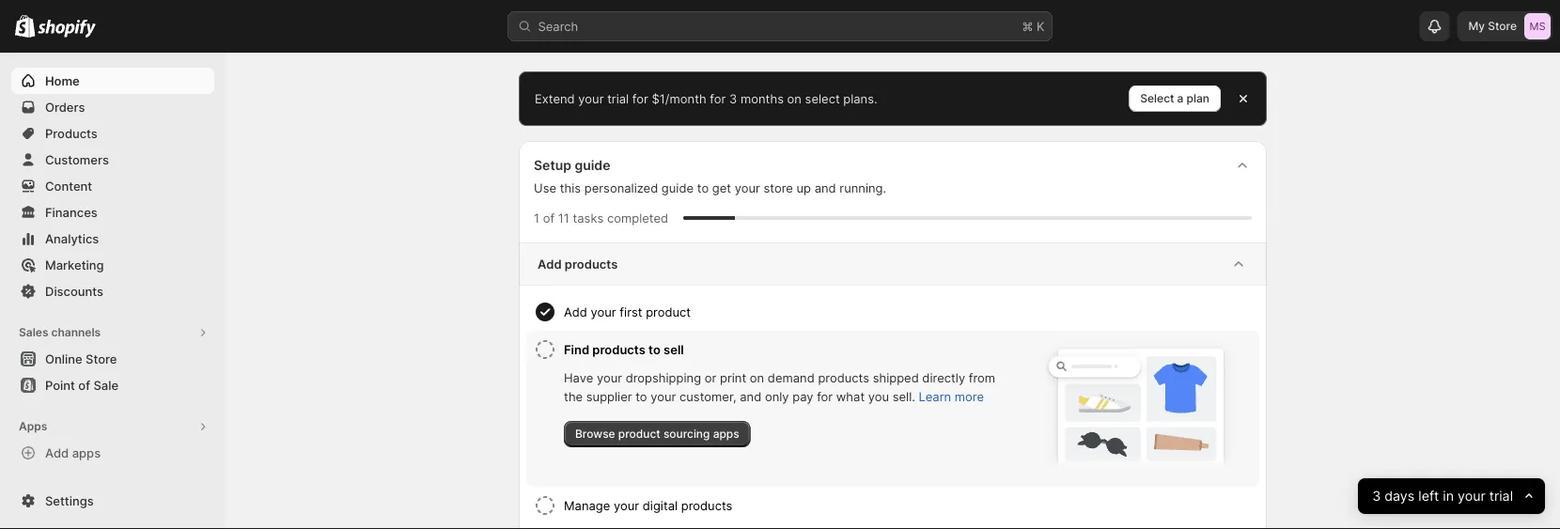 Task type: describe. For each thing, give the bounding box(es) containing it.
left
[[1418, 488, 1439, 504]]

point of sale
[[45, 378, 118, 392]]

sales channels button
[[11, 320, 214, 346]]

product inside 'link'
[[618, 427, 661, 441]]

extend your trial for $1/month for 3 months on select plans.
[[535, 91, 878, 106]]

add apps button
[[11, 440, 214, 466]]

1
[[534, 211, 540, 225]]

my store image
[[1525, 13, 1551, 39]]

mark find products to sell as done image
[[534, 338, 556, 361]]

sale
[[93, 378, 118, 392]]

learn more
[[919, 389, 984, 404]]

your inside dropdown button
[[591, 305, 616, 319]]

store for online store
[[86, 352, 117, 366]]

plans.
[[843, 91, 878, 106]]

discounts
[[45, 284, 103, 298]]

add for add your first product
[[564, 305, 587, 319]]

point
[[45, 378, 75, 392]]

add your first product button
[[564, 293, 1252, 331]]

finances link
[[11, 199, 214, 226]]

your up 'supplier'
[[597, 370, 622, 385]]

find products to sell element
[[564, 368, 1011, 447]]

home link
[[11, 68, 214, 94]]

sell.
[[893, 389, 915, 404]]

setup guide
[[534, 157, 610, 173]]

products link
[[11, 120, 214, 147]]

0 vertical spatial on
[[787, 91, 802, 106]]

$1/month
[[652, 91, 707, 106]]

learn more link
[[919, 389, 984, 404]]

select
[[1140, 92, 1174, 105]]

finances
[[45, 205, 98, 219]]

online
[[45, 352, 82, 366]]

orders link
[[11, 94, 214, 120]]

point of sale button
[[0, 372, 226, 399]]

dropshipping
[[626, 370, 701, 385]]

find products to sell button
[[564, 331, 1011, 368]]

add your first product
[[564, 305, 691, 319]]

⌘
[[1022, 19, 1033, 33]]

customers
[[45, 152, 109, 167]]

months
[[741, 91, 784, 106]]

sourcing
[[664, 427, 710, 441]]

products inside manage your digital products dropdown button
[[681, 498, 732, 513]]

for inside have your dropshipping or print on demand products shipped directly from the supplier to your customer, and only pay for what you sell.
[[817, 389, 833, 404]]

analytics
[[45, 231, 99, 246]]

marketing
[[45, 258, 104, 272]]

11
[[558, 211, 569, 225]]

shipped
[[873, 370, 919, 385]]

you
[[868, 389, 889, 404]]

0 horizontal spatial trial
[[607, 91, 629, 106]]

0 horizontal spatial for
[[632, 91, 648, 106]]

online store
[[45, 352, 117, 366]]

marketing link
[[11, 252, 214, 278]]

sales channels
[[19, 326, 101, 339]]

point of sale link
[[11, 372, 214, 399]]

a
[[1177, 92, 1184, 105]]

days
[[1385, 488, 1415, 504]]

of for 11
[[543, 211, 555, 225]]

print
[[720, 370, 746, 385]]

trial inside dropdown button
[[1489, 488, 1513, 504]]

manage your digital products button
[[564, 487, 1252, 524]]

3 inside dropdown button
[[1372, 488, 1381, 504]]

apps inside button
[[72, 446, 101, 460]]

my
[[1469, 19, 1485, 33]]

add products button
[[519, 243, 1267, 285]]

extend
[[535, 91, 575, 106]]

find products to sell
[[564, 342, 684, 357]]

and inside have your dropshipping or print on demand products shipped directly from the supplier to your customer, and only pay for what you sell.
[[740, 389, 762, 404]]

directly
[[922, 370, 965, 385]]

apps button
[[11, 414, 214, 440]]

add for add products
[[538, 257, 562, 271]]

in
[[1443, 488, 1454, 504]]

settings link
[[11, 488, 214, 514]]

pay
[[793, 389, 814, 404]]

search
[[538, 19, 578, 33]]

demand
[[768, 370, 815, 385]]

products inside add products dropdown button
[[565, 257, 618, 271]]

sales
[[19, 326, 48, 339]]

browse product sourcing apps link
[[564, 421, 751, 447]]

to inside have your dropshipping or print on demand products shipped directly from the supplier to your customer, and only pay for what you sell.
[[636, 389, 647, 404]]

completed
[[607, 211, 668, 225]]

on inside have your dropshipping or print on demand products shipped directly from the supplier to your customer, and only pay for what you sell.
[[750, 370, 764, 385]]

1 of 11 tasks completed
[[534, 211, 668, 225]]

first
[[620, 305, 642, 319]]

add for add apps
[[45, 446, 69, 460]]

setup
[[534, 157, 571, 173]]

only
[[765, 389, 789, 404]]

up
[[797, 180, 811, 195]]



Task type: vqa. For each thing, say whether or not it's contained in the screenshot.
ONLINE STORE image
no



Task type: locate. For each thing, give the bounding box(es) containing it.
2 horizontal spatial add
[[564, 305, 587, 319]]

to
[[697, 180, 709, 195], [649, 342, 661, 357], [636, 389, 647, 404]]

1 horizontal spatial shopify image
[[38, 19, 96, 38]]

2 vertical spatial add
[[45, 446, 69, 460]]

0 horizontal spatial store
[[86, 352, 117, 366]]

to left get
[[697, 180, 709, 195]]

1 vertical spatial store
[[86, 352, 117, 366]]

add down 1
[[538, 257, 562, 271]]

discounts link
[[11, 278, 214, 305]]

channels
[[51, 326, 101, 339]]

use
[[534, 180, 556, 195]]

k
[[1037, 19, 1045, 33]]

customer,
[[680, 389, 737, 404]]

0 horizontal spatial apps
[[72, 446, 101, 460]]

store right my at top
[[1488, 19, 1517, 33]]

0 horizontal spatial shopify image
[[15, 15, 35, 37]]

browse
[[575, 427, 615, 441]]

1 horizontal spatial of
[[543, 211, 555, 225]]

and
[[815, 180, 836, 195], [740, 389, 762, 404]]

your left first
[[591, 305, 616, 319]]

0 vertical spatial to
[[697, 180, 709, 195]]

add down apps at bottom left
[[45, 446, 69, 460]]

the
[[564, 389, 583, 404]]

0 vertical spatial add
[[538, 257, 562, 271]]

home
[[45, 73, 80, 88]]

trial
[[607, 91, 629, 106], [1489, 488, 1513, 504]]

your left digital at the left of page
[[614, 498, 639, 513]]

1 vertical spatial 3
[[1372, 488, 1381, 504]]

apps inside 'link'
[[713, 427, 739, 441]]

add inside button
[[45, 446, 69, 460]]

1 vertical spatial and
[[740, 389, 762, 404]]

products up what
[[818, 370, 869, 385]]

get
[[712, 180, 731, 195]]

your
[[578, 91, 604, 106], [735, 180, 760, 195], [591, 305, 616, 319], [597, 370, 622, 385], [651, 389, 676, 404], [1458, 488, 1486, 504], [614, 498, 639, 513]]

of right 1
[[543, 211, 555, 225]]

products
[[45, 126, 98, 141]]

to inside "dropdown button"
[[649, 342, 661, 357]]

your right the in in the right bottom of the page
[[1458, 488, 1486, 504]]

trial right the in in the right bottom of the page
[[1489, 488, 1513, 504]]

1 vertical spatial apps
[[72, 446, 101, 460]]

customers link
[[11, 147, 214, 173]]

add products
[[538, 257, 618, 271]]

add
[[538, 257, 562, 271], [564, 305, 587, 319], [45, 446, 69, 460]]

1 horizontal spatial for
[[710, 91, 726, 106]]

1 horizontal spatial apps
[[713, 427, 739, 441]]

of inside "link"
[[78, 378, 90, 392]]

from
[[969, 370, 996, 385]]

guide left get
[[662, 180, 694, 195]]

apps down apps button
[[72, 446, 101, 460]]

add up find
[[564, 305, 587, 319]]

0 vertical spatial of
[[543, 211, 555, 225]]

product right first
[[646, 305, 691, 319]]

products inside find products to sell "dropdown button"
[[592, 342, 646, 357]]

0 horizontal spatial to
[[636, 389, 647, 404]]

1 vertical spatial trial
[[1489, 488, 1513, 504]]

0 horizontal spatial on
[[750, 370, 764, 385]]

for
[[632, 91, 648, 106], [710, 91, 726, 106], [817, 389, 833, 404]]

0 vertical spatial store
[[1488, 19, 1517, 33]]

0 horizontal spatial and
[[740, 389, 762, 404]]

0 horizontal spatial add
[[45, 446, 69, 460]]

1 vertical spatial of
[[78, 378, 90, 392]]

and right up at the top right of the page
[[815, 180, 836, 195]]

your right get
[[735, 180, 760, 195]]

3 days left in your trial
[[1372, 488, 1513, 504]]

content link
[[11, 173, 214, 199]]

select a plan link
[[1129, 86, 1221, 112]]

your down 'dropshipping'
[[651, 389, 676, 404]]

my store
[[1469, 19, 1517, 33]]

manage your digital products
[[564, 498, 732, 513]]

1 vertical spatial guide
[[662, 180, 694, 195]]

select a plan
[[1140, 92, 1210, 105]]

products inside have your dropshipping or print on demand products shipped directly from the supplier to your customer, and only pay for what you sell.
[[818, 370, 869, 385]]

settings
[[45, 493, 94, 508]]

for right $1/month
[[710, 91, 726, 106]]

add inside dropdown button
[[564, 305, 587, 319]]

3 left months
[[729, 91, 737, 106]]

0 vertical spatial apps
[[713, 427, 739, 441]]

have your dropshipping or print on demand products shipped directly from the supplier to your customer, and only pay for what you sell.
[[564, 370, 996, 404]]

have
[[564, 370, 593, 385]]

3 days left in your trial button
[[1358, 478, 1545, 514]]

1 vertical spatial on
[[750, 370, 764, 385]]

orders
[[45, 100, 85, 114]]

use this personalized guide to get your store up and running.
[[534, 180, 886, 195]]

store up sale
[[86, 352, 117, 366]]

0 vertical spatial product
[[646, 305, 691, 319]]

select
[[805, 91, 840, 106]]

store
[[1488, 19, 1517, 33], [86, 352, 117, 366]]

mark manage your digital products as done image
[[534, 494, 556, 517]]

1 vertical spatial add
[[564, 305, 587, 319]]

and down print
[[740, 389, 762, 404]]

of for sale
[[78, 378, 90, 392]]

2 horizontal spatial to
[[697, 180, 709, 195]]

online store button
[[0, 346, 226, 372]]

products down tasks
[[565, 257, 618, 271]]

add inside dropdown button
[[538, 257, 562, 271]]

product right browse
[[618, 427, 661, 441]]

1 horizontal spatial on
[[787, 91, 802, 106]]

2 horizontal spatial for
[[817, 389, 833, 404]]

to left 'sell'
[[649, 342, 661, 357]]

0 vertical spatial and
[[815, 180, 836, 195]]

products down add your first product
[[592, 342, 646, 357]]

1 horizontal spatial store
[[1488, 19, 1517, 33]]

browse product sourcing apps
[[575, 427, 739, 441]]

running.
[[840, 180, 886, 195]]

3 left days
[[1372, 488, 1381, 504]]

0 vertical spatial 3
[[729, 91, 737, 106]]

digital
[[643, 498, 678, 513]]

1 horizontal spatial trial
[[1489, 488, 1513, 504]]

your right extend
[[578, 91, 604, 106]]

content
[[45, 179, 92, 193]]

plan
[[1187, 92, 1210, 105]]

products right digital at the left of page
[[681, 498, 732, 513]]

for left $1/month
[[632, 91, 648, 106]]

apps right sourcing
[[713, 427, 739, 441]]

0 horizontal spatial 3
[[729, 91, 737, 106]]

1 vertical spatial to
[[649, 342, 661, 357]]

1 horizontal spatial add
[[538, 257, 562, 271]]

on
[[787, 91, 802, 106], [750, 370, 764, 385]]

on right print
[[750, 370, 764, 385]]

0 vertical spatial guide
[[575, 157, 610, 173]]

store inside button
[[86, 352, 117, 366]]

0 vertical spatial trial
[[607, 91, 629, 106]]

1 horizontal spatial guide
[[662, 180, 694, 195]]

learn
[[919, 389, 951, 404]]

personalized
[[584, 180, 658, 195]]

store for my store
[[1488, 19, 1517, 33]]

what
[[836, 389, 865, 404]]

1 vertical spatial product
[[618, 427, 661, 441]]

for right pay
[[817, 389, 833, 404]]

on left select
[[787, 91, 802, 106]]

or
[[705, 370, 717, 385]]

find
[[564, 342, 589, 357]]

⌘ k
[[1022, 19, 1045, 33]]

apps
[[713, 427, 739, 441], [72, 446, 101, 460]]

shopify image
[[15, 15, 35, 37], [38, 19, 96, 38]]

guide up "this"
[[575, 157, 610, 173]]

product inside dropdown button
[[646, 305, 691, 319]]

2 vertical spatial to
[[636, 389, 647, 404]]

more
[[955, 389, 984, 404]]

1 horizontal spatial 3
[[1372, 488, 1381, 504]]

of left sale
[[78, 378, 90, 392]]

1 horizontal spatial and
[[815, 180, 836, 195]]

trial left $1/month
[[607, 91, 629, 106]]

3
[[729, 91, 737, 106], [1372, 488, 1381, 504]]

0 horizontal spatial guide
[[575, 157, 610, 173]]

supplier
[[586, 389, 632, 404]]

to down 'dropshipping'
[[636, 389, 647, 404]]

guide
[[575, 157, 610, 173], [662, 180, 694, 195]]

sell
[[664, 342, 684, 357]]

analytics link
[[11, 226, 214, 252]]

manage
[[564, 498, 610, 513]]

0 horizontal spatial of
[[78, 378, 90, 392]]

1 horizontal spatial to
[[649, 342, 661, 357]]

add apps
[[45, 446, 101, 460]]

products
[[565, 257, 618, 271], [592, 342, 646, 357], [818, 370, 869, 385], [681, 498, 732, 513]]



